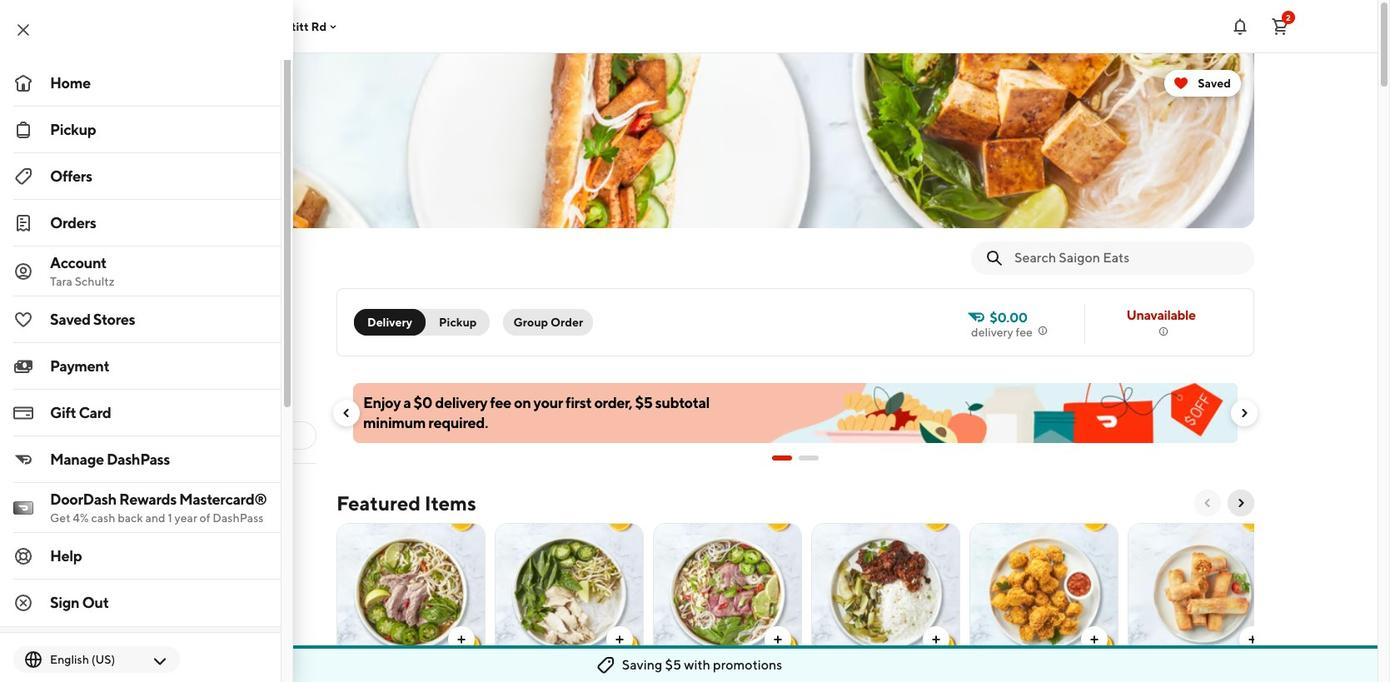Task type: vqa. For each thing, say whether or not it's contained in the screenshot.
Caffè Latte Our dark, rich espresso balanced with steamed milk and a light layer of foam. A perfect milk-forward warm-up.
no



Task type: describe. For each thing, give the bounding box(es) containing it.
saigon eats
[[123, 242, 265, 274]]

subtotal
[[655, 394, 710, 412]]

previous button of carousel image
[[1201, 497, 1215, 510]]

more
[[217, 429, 246, 442]]

mastercard®
[[179, 491, 267, 508]]

add item to cart image for beefy combo pho image
[[455, 633, 468, 647]]

back
[[118, 512, 143, 525]]

saved for saved
[[1198, 77, 1231, 90]]

gift card
[[50, 404, 111, 422]]

with
[[684, 657, 711, 673]]

430
[[260, 20, 282, 33]]

enjoy a $0 delivery fee on your first order, $5 subtotal minimum required.
[[363, 394, 710, 432]]

saigon for saigon starters
[[137, 626, 173, 639]]

offers link
[[0, 153, 281, 200]]

featured items heading
[[337, 490, 476, 517]]

delivery
[[367, 316, 412, 329]]

home
[[50, 74, 91, 92]]

am
[[158, 499, 174, 512]]

0 horizontal spatial pickup
[[50, 121, 96, 138]]

430 stitt rd
[[260, 20, 327, 33]]

saved for saved stores
[[50, 311, 91, 328]]

promotions
[[713, 657, 783, 673]]

order
[[551, 316, 583, 329]]

saving
[[622, 657, 663, 673]]

reviews button
[[123, 557, 317, 587]]

order methods option group
[[354, 309, 490, 336]]

dashpass inside doordash rewards mastercard® get 4% cash back and 1 year of dashpass
[[213, 512, 264, 525]]

sign out link
[[0, 580, 281, 627]]

saigon starters button
[[123, 617, 317, 647]]

eats
[[211, 242, 265, 274]]

pho,
[[152, 377, 176, 390]]

what the pho
[[137, 656, 213, 669]]

what the pho button
[[123, 647, 317, 677]]

offers
[[50, 167, 92, 185]]

manage dashpass link
[[0, 437, 281, 483]]

featured
[[337, 492, 421, 515]]

2
[[1286, 12, 1291, 22]]

rewards
[[119, 491, 177, 508]]

card
[[79, 404, 111, 422]]

$0.00
[[990, 310, 1028, 326]]

doordash
[[50, 491, 116, 508]]

2 button
[[1264, 10, 1297, 43]]

next button of carousel image
[[1238, 407, 1251, 420]]

see
[[194, 429, 215, 442]]

next button of carousel image
[[1235, 497, 1248, 510]]

0 vertical spatial dashpass
[[142, 330, 194, 343]]

reviews
[[137, 566, 181, 579]]

gift
[[50, 404, 76, 422]]

what
[[137, 656, 167, 669]]

starters
[[175, 626, 217, 639]]

saigon for saigon eats
[[123, 242, 206, 274]]

2 items, open order cart image
[[1271, 16, 1291, 36]]

chasing chicken fried rice image
[[812, 523, 960, 663]]

add item to cart image for popping chicken "image"
[[1088, 633, 1101, 647]]

tara
[[50, 275, 72, 288]]

your
[[534, 394, 563, 412]]

and
[[145, 512, 165, 525]]

pickup inside option
[[439, 316, 477, 329]]

notification bell image
[[1231, 16, 1251, 36]]

group order
[[514, 316, 583, 329]]

out
[[82, 594, 109, 612]]

order,
[[594, 394, 633, 412]]

add item to cart image for viet pho ba vien image
[[771, 633, 785, 647]]

•
[[142, 377, 147, 390]]

popping chicken image
[[971, 523, 1118, 663]]

full menu 10:00 am - 8:40 pm
[[123, 477, 228, 512]]

year
[[175, 512, 197, 525]]

required.
[[428, 414, 488, 432]]

orders
[[50, 214, 96, 232]]

store info
[[123, 302, 200, 321]]

fee inside enjoy a $0 delivery fee on your first order, $5 subtotal minimum required.
[[490, 394, 511, 412]]

gift card link
[[0, 390, 281, 437]]

asian
[[179, 377, 208, 390]]

sign out
[[50, 594, 109, 612]]

of
[[200, 512, 210, 525]]



Task type: locate. For each thing, give the bounding box(es) containing it.
help
[[50, 547, 82, 565]]

schultz
[[75, 275, 114, 288]]

pho
[[191, 656, 213, 669]]

crispy egg roll image
[[1129, 523, 1276, 663]]

saved button
[[1165, 70, 1241, 97]]

saved inside "link"
[[50, 311, 91, 328]]

1
[[168, 512, 172, 525]]

stitt
[[284, 20, 309, 33]]

10:00
[[123, 499, 155, 512]]

dashpass
[[142, 330, 194, 343], [107, 451, 170, 468], [213, 512, 264, 525]]

saved stores link
[[0, 297, 281, 343]]

saved down tara
[[50, 311, 91, 328]]

account
[[50, 254, 107, 272]]

delivery
[[972, 326, 1014, 339], [435, 394, 488, 412]]

saigon inside button
[[137, 626, 173, 639]]

account tara schultz
[[50, 254, 114, 288]]

6 add item to cart image from the left
[[1246, 633, 1260, 647]]

0 vertical spatial saved
[[1198, 77, 1231, 90]]

$5
[[635, 394, 653, 412], [665, 657, 682, 673]]

dashpass inside manage dashpass link
[[107, 451, 170, 468]]

1 vertical spatial $5
[[665, 657, 682, 673]]

$5 left with at the bottom of the page
[[665, 657, 682, 673]]

4 add item to cart image from the left
[[930, 633, 943, 647]]

pickup
[[50, 121, 96, 138], [439, 316, 477, 329]]

1 horizontal spatial delivery
[[972, 326, 1014, 339]]

dashpass down store info
[[142, 330, 194, 343]]

cluck chuck pho image
[[496, 523, 643, 663]]

1 horizontal spatial pickup
[[439, 316, 477, 329]]

saved inside button
[[1198, 77, 1231, 90]]

pickup link
[[0, 107, 281, 153]]

1 horizontal spatial $5
[[665, 657, 682, 673]]

saved down notification bell image
[[1198, 77, 1231, 90]]

0 horizontal spatial saved
[[50, 311, 91, 328]]

Item Search search field
[[1015, 249, 1241, 267]]

8:40
[[183, 499, 209, 512]]

0 vertical spatial pickup
[[50, 121, 96, 138]]

1 vertical spatial saved
[[50, 311, 91, 328]]

$5 inside enjoy a $0 delivery fee on your first order, $5 subtotal minimum required.
[[635, 394, 653, 412]]

full
[[123, 477, 153, 497]]

group
[[514, 316, 548, 329]]

fusion
[[210, 377, 246, 390]]

saving $5 with promotions
[[622, 657, 783, 673]]

1 vertical spatial delivery
[[435, 394, 488, 412]]

sign
[[50, 594, 79, 612]]

payment
[[50, 357, 109, 375]]

group order button
[[504, 309, 593, 336]]

dashpass down the mastercard®
[[213, 512, 264, 525]]

home link
[[0, 60, 281, 107]]

delivery inside enjoy a $0 delivery fee on your first order, $5 subtotal minimum required.
[[435, 394, 488, 412]]

5 add item to cart image from the left
[[1088, 633, 1101, 647]]

see more
[[194, 429, 246, 442]]

items
[[425, 492, 476, 515]]

1 vertical spatial saigon
[[137, 626, 173, 639]]

saigon eats image
[[123, 53, 1255, 228], [138, 153, 202, 217]]

fee
[[1016, 326, 1033, 339], [490, 394, 511, 412]]

4%
[[73, 512, 89, 525]]

viet pho ba vien image
[[654, 523, 801, 663]]

saved stores
[[50, 311, 135, 328]]

enjoy
[[363, 394, 401, 412]]

add item to cart image for crispy egg roll "image"
[[1246, 633, 1260, 647]]

1 add item to cart image from the left
[[455, 633, 468, 647]]

stores
[[93, 311, 135, 328]]

-
[[176, 499, 181, 512]]

rd
[[311, 20, 327, 33]]

0 vertical spatial fee
[[1016, 326, 1033, 339]]

0 vertical spatial saigon
[[123, 242, 206, 274]]

$5 right order,
[[635, 394, 653, 412]]

saigon starters
[[137, 626, 217, 639]]

first
[[566, 394, 592, 412]]

manage dashpass
[[50, 451, 170, 468]]

saigon up what
[[137, 626, 173, 639]]

get
[[50, 512, 70, 525]]

add item to cart image for chasing chicken fried rice image
[[930, 633, 943, 647]]

saved
[[1198, 77, 1231, 90], [50, 311, 91, 328]]

menu
[[156, 477, 201, 497]]

pickup right delivery option
[[439, 316, 477, 329]]

cash
[[91, 512, 115, 525]]

on
[[514, 394, 531, 412]]

unavailable
[[1127, 307, 1196, 323]]

orders link
[[0, 200, 281, 247]]

beefy combo pho image
[[337, 523, 485, 663]]

the
[[169, 656, 189, 669]]

close image
[[13, 20, 33, 40]]

$$ • pho, asian fusion
[[123, 377, 246, 390]]

add item to cart image
[[455, 633, 468, 647], [613, 633, 627, 647], [771, 633, 785, 647], [930, 633, 943, 647], [1088, 633, 1101, 647], [1246, 633, 1260, 647]]

3 add item to cart image from the left
[[771, 633, 785, 647]]

$$
[[123, 377, 137, 390]]

featured items
[[337, 492, 476, 515]]

a
[[403, 394, 411, 412]]

saigon
[[123, 242, 206, 274], [137, 626, 173, 639]]

store
[[123, 302, 165, 321]]

see more button
[[124, 422, 316, 449]]

payment link
[[0, 343, 281, 390]]

1 horizontal spatial saved
[[1198, 77, 1231, 90]]

Pickup radio
[[416, 309, 490, 336]]

delivery fee
[[972, 326, 1033, 339]]

1 vertical spatial dashpass
[[107, 451, 170, 468]]

doordash rewards mastercard® get 4% cash back and 1 year of dashpass
[[50, 491, 267, 525]]

manage
[[50, 451, 104, 468]]

add item to cart image for cluck chuck pho image
[[613, 633, 627, 647]]

$0
[[414, 394, 432, 412]]

1 vertical spatial fee
[[490, 394, 511, 412]]

2 vertical spatial dashpass
[[213, 512, 264, 525]]

help link
[[0, 533, 281, 580]]

430 stitt rd button
[[260, 20, 340, 33]]

0 horizontal spatial fee
[[490, 394, 511, 412]]

1 vertical spatial pickup
[[439, 316, 477, 329]]

1 horizontal spatial fee
[[1016, 326, 1033, 339]]

0 horizontal spatial delivery
[[435, 394, 488, 412]]

previous button of carousel image
[[340, 407, 353, 420]]

0 horizontal spatial $5
[[635, 394, 653, 412]]

saigon up store info
[[123, 242, 206, 274]]

Delivery radio
[[354, 309, 426, 336]]

dashpass up "full"
[[107, 451, 170, 468]]

pm
[[211, 499, 228, 512]]

select promotional banner element
[[772, 443, 819, 473]]

info
[[169, 302, 200, 321]]

pickup up offers
[[50, 121, 96, 138]]

2 add item to cart image from the left
[[613, 633, 627, 647]]

0 vertical spatial delivery
[[972, 326, 1014, 339]]

0 vertical spatial $5
[[635, 394, 653, 412]]



